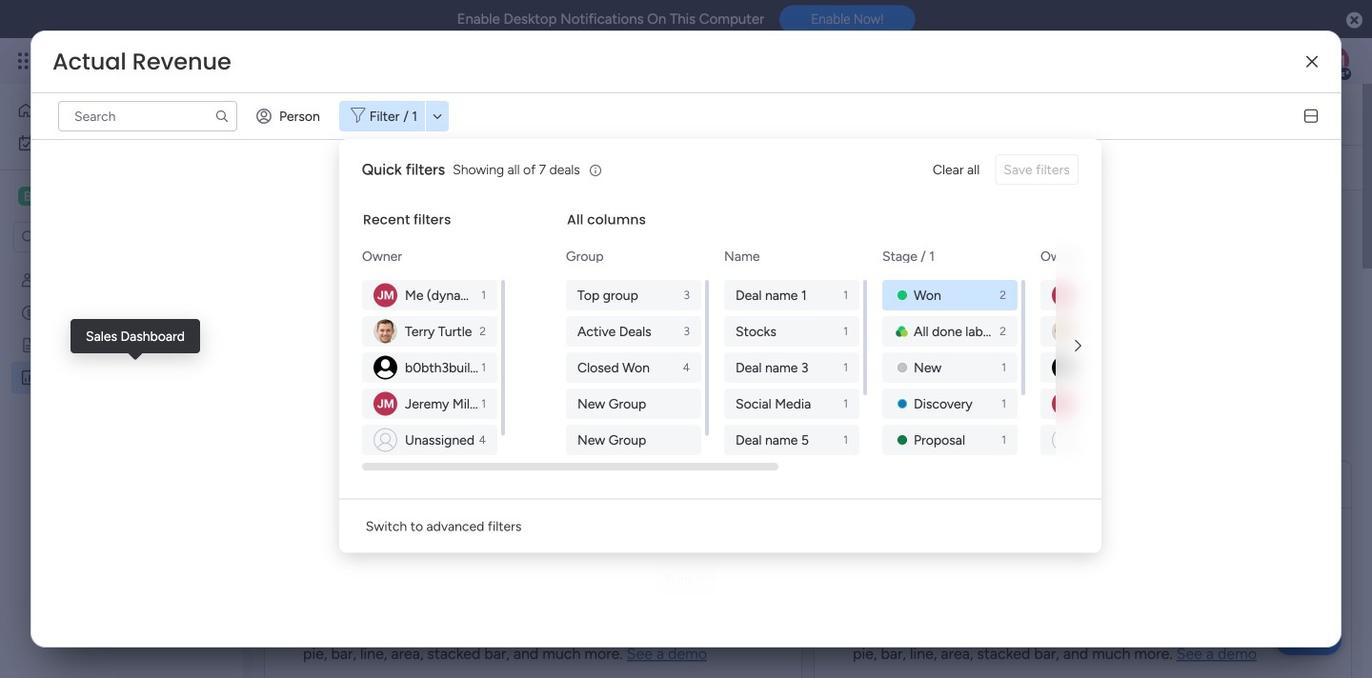 Task type: locate. For each thing, give the bounding box(es) containing it.
2 vertical spatial jeremy miller image
[[1052, 392, 1076, 416]]

0 vertical spatial jeremy miller image
[[373, 284, 397, 307]]

jeremy miller image
[[1319, 46, 1350, 76], [1052, 284, 1076, 307], [1052, 392, 1076, 416]]

dapulse x slim image
[[1307, 55, 1318, 69]]

add to favorites image
[[557, 104, 576, 123]]

1 horizontal spatial owner group
[[1041, 280, 1180, 456]]

0 vertical spatial none search field
[[58, 101, 237, 132]]

group group
[[566, 280, 705, 456]]

option
[[11, 95, 203, 126], [11, 128, 232, 158], [0, 264, 243, 267]]

banner
[[253, 84, 1363, 191]]

1 vertical spatial jeremy miller image
[[373, 392, 397, 416]]

jeremy miller image up b0bth3builder2k23@gmail.com icon
[[373, 284, 397, 307]]

None search field
[[58, 101, 237, 132], [287, 153, 460, 183]]

workspace image
[[18, 186, 37, 207]]

2 terry turtle image from the left
[[1052, 320, 1076, 344]]

0 horizontal spatial search image
[[214, 109, 230, 124]]

stage / 1 group
[[882, 280, 1022, 528]]

0 horizontal spatial none search field
[[58, 101, 237, 132]]

1 vertical spatial jeremy miller image
[[1052, 284, 1076, 307]]

terry turtle image up b0bth3builder2k23@gmail.com image
[[1052, 320, 1076, 344]]

Filter dashboard by text search field
[[58, 101, 237, 132]]

1 horizontal spatial search image
[[438, 160, 453, 175]]

1 horizontal spatial terry turtle image
[[1052, 320, 1076, 344]]

terry turtle image
[[373, 320, 397, 344], [1052, 320, 1076, 344]]

dialog
[[339, 139, 1373, 553]]

jeremy miller image
[[373, 284, 397, 307], [373, 392, 397, 416]]

jeremy miller image down b0bth3builder2k23@gmail.com icon
[[373, 392, 397, 416]]

public dashboard image
[[20, 369, 38, 387]]

jeremy miller image down b0bth3builder2k23@gmail.com image
[[1052, 392, 1076, 416]]

1 horizontal spatial none search field
[[287, 153, 460, 183]]

arrow down image
[[426, 105, 449, 128]]

none search field filter dashboard by text
[[58, 101, 237, 132]]

0 horizontal spatial terry turtle image
[[373, 320, 397, 344]]

1 jeremy miller image from the top
[[373, 284, 397, 307]]

dapulse close image
[[1347, 11, 1363, 31]]

search image for filter dashboard by text search field
[[438, 160, 453, 175]]

0 vertical spatial option
[[11, 95, 203, 126]]

b0bth3builder2k23@gmail.com image
[[373, 356, 397, 380]]

1 owner group from the left
[[362, 280, 501, 456]]

terry turtle image up b0bth3builder2k23@gmail.com icon
[[373, 320, 397, 344]]

jeremy miller image up b0bth3builder2k23@gmail.com image
[[1052, 284, 1076, 307]]

0 horizontal spatial owner group
[[362, 280, 501, 456]]

0 vertical spatial jeremy miller image
[[1319, 46, 1350, 76]]

1 vertical spatial none search field
[[287, 153, 460, 183]]

public board image
[[20, 336, 38, 355]]

None field
[[48, 47, 236, 77], [282, 94, 546, 134], [293, 214, 549, 238], [293, 473, 422, 498], [843, 473, 1186, 498], [48, 47, 236, 77], [282, 94, 546, 134], [293, 214, 549, 238], [293, 473, 422, 498], [843, 473, 1186, 498]]

search image
[[214, 109, 230, 124], [438, 160, 453, 175]]

jeremy miller image right dapulse x slim image
[[1319, 46, 1350, 76]]

0 vertical spatial search image
[[214, 109, 230, 124]]

list box
[[0, 261, 243, 652]]

owner group
[[362, 280, 501, 456], [1041, 280, 1180, 456]]

1 vertical spatial search image
[[438, 160, 453, 175]]



Task type: describe. For each thing, give the bounding box(es) containing it.
2 owner group from the left
[[1041, 280, 1180, 456]]

2 vertical spatial option
[[0, 264, 243, 267]]

v2 split view image
[[1305, 109, 1318, 123]]

1 vertical spatial option
[[11, 128, 232, 158]]

share image
[[1217, 104, 1236, 123]]

Filter dashboard by text search field
[[287, 153, 460, 183]]

v2 fullscreen image
[[1315, 478, 1329, 492]]

select product image
[[17, 51, 36, 71]]

name group
[[724, 280, 863, 528]]

search image for filter dashboard by text search box
[[214, 109, 230, 124]]

2 jeremy miller image from the top
[[373, 392, 397, 416]]

1 terry turtle image from the left
[[373, 320, 397, 344]]

b0bth3builder2k23@gmail.com image
[[1052, 356, 1076, 380]]



Task type: vqa. For each thing, say whether or not it's contained in the screenshot.
the bottom search image
yes



